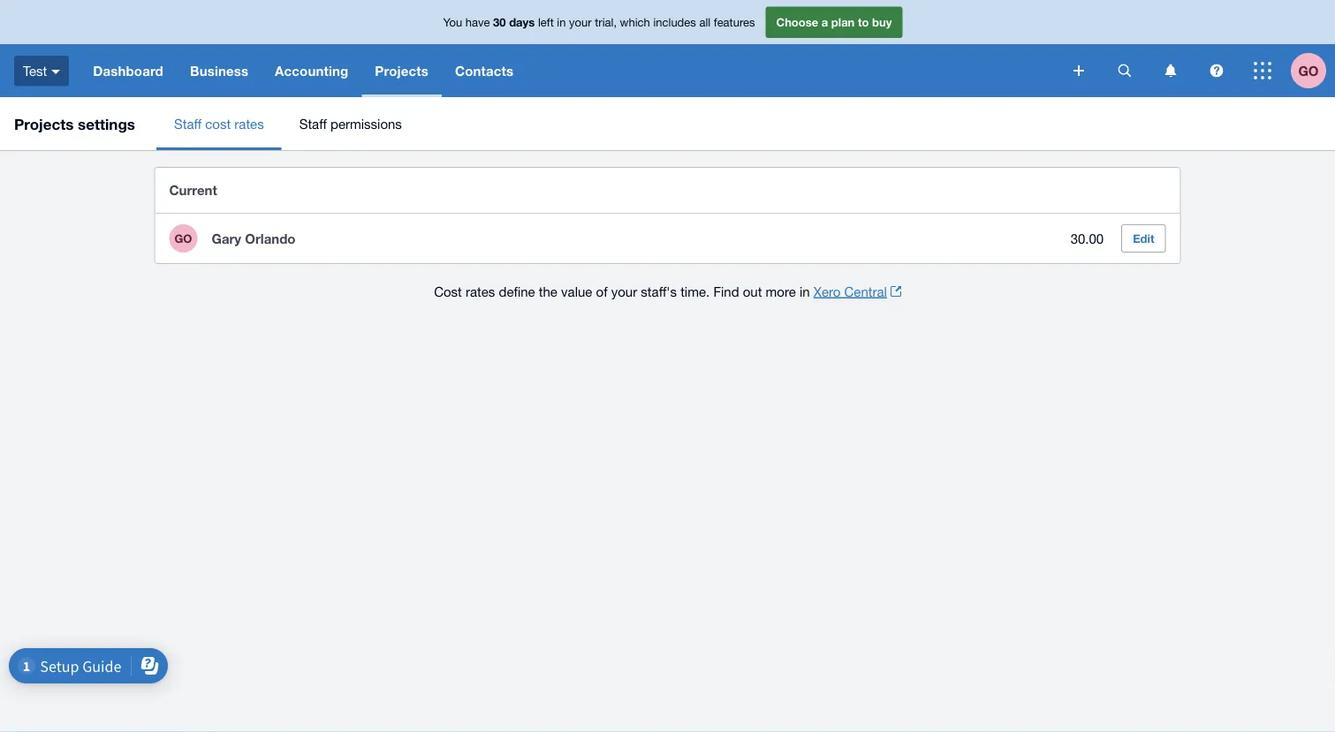 Task type: describe. For each thing, give the bounding box(es) containing it.
permissions
[[331, 116, 402, 131]]

accounting
[[275, 63, 349, 79]]

projects for projects
[[375, 63, 429, 79]]

staff for staff permissions
[[299, 116, 327, 131]]

projects settings
[[14, 115, 135, 133]]

business
[[190, 63, 248, 79]]

dashboard
[[93, 63, 163, 79]]

xero
[[814, 284, 841, 299]]

which
[[620, 15, 650, 29]]

staff cost rates
[[174, 116, 264, 131]]

go button
[[1291, 44, 1336, 97]]

staff's
[[641, 284, 677, 299]]

current
[[169, 183, 217, 198]]

value
[[561, 284, 593, 299]]

edit button
[[1122, 225, 1166, 253]]

you have 30 days left in your trial, which includes all features
[[443, 15, 755, 29]]

trial,
[[595, 15, 617, 29]]

the
[[539, 284, 558, 299]]

choose a plan to buy
[[777, 15, 892, 29]]

central
[[845, 284, 887, 299]]

edit
[[1133, 232, 1155, 245]]

a
[[822, 15, 828, 29]]

find
[[714, 284, 739, 299]]

you
[[443, 15, 462, 29]]

0 horizontal spatial rates
[[235, 116, 264, 131]]

settings
[[78, 115, 135, 133]]

cost rates define the value of your staff's time. find out more in xero central
[[434, 284, 887, 299]]

cost
[[434, 284, 462, 299]]

days
[[509, 15, 535, 29]]

accounting button
[[262, 44, 362, 97]]

projects button
[[362, 44, 442, 97]]

your for staff's
[[611, 284, 637, 299]]

your for trial,
[[569, 15, 592, 29]]



Task type: locate. For each thing, give the bounding box(es) containing it.
features
[[714, 15, 755, 29]]

projects
[[375, 63, 429, 79], [14, 115, 74, 133]]

svg image
[[1254, 62, 1272, 80], [1119, 64, 1132, 77], [1211, 64, 1224, 77], [1074, 65, 1085, 76], [51, 70, 60, 74]]

staff permissions link
[[282, 97, 420, 150]]

staff for staff cost rates
[[174, 116, 202, 131]]

1 vertical spatial rates
[[466, 284, 495, 299]]

projects up permissions
[[375, 63, 429, 79]]

in left xero
[[800, 284, 810, 299]]

all
[[700, 15, 711, 29]]

contacts button
[[442, 44, 527, 97]]

2 staff from the left
[[299, 116, 327, 131]]

1 horizontal spatial go
[[1299, 63, 1319, 79]]

test button
[[0, 44, 80, 97]]

xero central link
[[814, 281, 901, 302]]

0 horizontal spatial projects
[[14, 115, 74, 133]]

0 horizontal spatial go
[[175, 232, 192, 245]]

1 vertical spatial projects
[[14, 115, 74, 133]]

in
[[557, 15, 566, 29], [800, 284, 810, 299]]

0 horizontal spatial your
[[569, 15, 592, 29]]

buy
[[872, 15, 892, 29]]

business button
[[177, 44, 262, 97]]

1 staff from the left
[[174, 116, 202, 131]]

30.00
[[1071, 231, 1104, 246]]

1 vertical spatial go
[[175, 232, 192, 245]]

go
[[1299, 63, 1319, 79], [175, 232, 192, 245]]

your right 'of'
[[611, 284, 637, 299]]

cost
[[205, 116, 231, 131]]

your left trial,
[[569, 15, 592, 29]]

svg image inside the test popup button
[[51, 70, 60, 74]]

gary
[[212, 231, 241, 247]]

in right left
[[557, 15, 566, 29]]

have
[[466, 15, 490, 29]]

banner containing dashboard
[[0, 0, 1336, 97]]

plan
[[832, 15, 855, 29]]

0 vertical spatial in
[[557, 15, 566, 29]]

staff cost rates link
[[156, 97, 282, 150]]

0 vertical spatial rates
[[235, 116, 264, 131]]

contacts
[[455, 63, 514, 79]]

1 vertical spatial your
[[611, 284, 637, 299]]

to
[[858, 15, 869, 29]]

navigation
[[80, 44, 1062, 97]]

of
[[596, 284, 608, 299]]

more
[[766, 284, 796, 299]]

define
[[499, 284, 535, 299]]

test
[[23, 63, 47, 78]]

navigation inside banner
[[80, 44, 1062, 97]]

rates
[[235, 116, 264, 131], [466, 284, 495, 299]]

staff permissions
[[299, 116, 402, 131]]

projects inside popup button
[[375, 63, 429, 79]]

1 horizontal spatial rates
[[466, 284, 495, 299]]

svg image
[[1165, 64, 1177, 77]]

0 vertical spatial your
[[569, 15, 592, 29]]

1 horizontal spatial in
[[800, 284, 810, 299]]

staff down accounting
[[299, 116, 327, 131]]

time.
[[681, 284, 710, 299]]

your
[[569, 15, 592, 29], [611, 284, 637, 299]]

dashboard link
[[80, 44, 177, 97]]

projects for projects settings
[[14, 115, 74, 133]]

staff left cost
[[174, 116, 202, 131]]

navigation containing dashboard
[[80, 44, 1062, 97]]

projects down the test popup button
[[14, 115, 74, 133]]

orlando
[[245, 231, 296, 247]]

choose
[[777, 15, 819, 29]]

go inside popup button
[[1299, 63, 1319, 79]]

0 horizontal spatial staff
[[174, 116, 202, 131]]

0 vertical spatial projects
[[375, 63, 429, 79]]

1 vertical spatial in
[[800, 284, 810, 299]]

1 horizontal spatial projects
[[375, 63, 429, 79]]

gary orlando
[[212, 231, 296, 247]]

1 horizontal spatial your
[[611, 284, 637, 299]]

30
[[493, 15, 506, 29]]

includes
[[654, 15, 696, 29]]

staff
[[174, 116, 202, 131], [299, 116, 327, 131]]

0 vertical spatial go
[[1299, 63, 1319, 79]]

out
[[743, 284, 762, 299]]

0 horizontal spatial in
[[557, 15, 566, 29]]

1 horizontal spatial staff
[[299, 116, 327, 131]]

banner
[[0, 0, 1336, 97]]

left
[[538, 15, 554, 29]]



Task type: vqa. For each thing, say whether or not it's contained in the screenshot.
your to the right
yes



